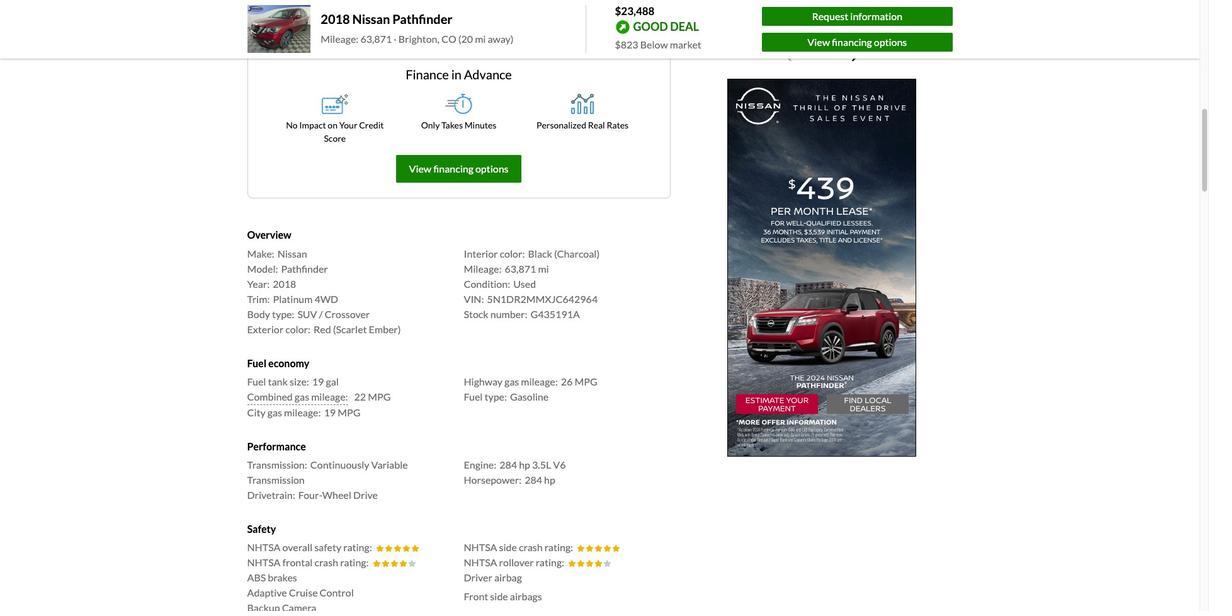 Task type: describe. For each thing, give the bounding box(es) containing it.
side for front
[[490, 590, 508, 602]]

no
[[286, 120, 298, 131]]

4wd
[[315, 293, 338, 305]]

trim:
[[247, 293, 270, 305]]

market
[[670, 38, 702, 50]]

no impact on your credit score
[[286, 120, 384, 144]]

airbags
[[510, 590, 542, 602]]

impact
[[299, 120, 326, 131]]

gal
[[326, 375, 339, 387]]

22
[[354, 391, 366, 403]]

crash for frontal
[[315, 556, 338, 568]]

2018 inside 2018 nissan pathfinder mileage: 63,871 · brighton, co (20 mi away)
[[321, 12, 350, 27]]

nhtsa for nhtsa frontal crash rating:
[[247, 556, 281, 568]]

request information button
[[762, 7, 953, 26]]

credit
[[359, 120, 384, 131]]

fuel economy
[[247, 357, 310, 369]]

overview
[[247, 229, 292, 241]]

fuel for fuel tank size: 19 gal combined gas mileage: 22 mpg city gas mileage: 19 mpg
[[247, 375, 266, 387]]

airbag
[[495, 572, 522, 584]]

1 vertical spatial view financing options button
[[396, 155, 522, 183]]

safety
[[247, 523, 276, 535]]

63,871 inside 2018 nissan pathfinder mileage: 63,871 · brighton, co (20 mi away)
[[361, 33, 392, 45]]

highway
[[464, 375, 503, 387]]

driver
[[464, 572, 493, 584]]

used
[[514, 278, 536, 290]]

black
[[528, 247, 552, 259]]

2018 nissan pathfinder image
[[247, 5, 311, 53]]

rating: for nhtsa frontal crash rating:
[[340, 556, 369, 568]]

1 vertical spatial variable
[[371, 459, 408, 471]]

finance
[[406, 67, 449, 82]]

0 vertical spatial 19
[[312, 375, 324, 387]]

engine:
[[464, 459, 497, 471]]

0 vertical spatial gasoline
[[285, 6, 319, 17]]

cruise
[[289, 587, 318, 599]]

advertisement region
[[727, 78, 916, 457]]

make: nissan model: pathfinder year: 2018 trim: platinum 4wd body type: suv / crossover exterior color: red (scarlet ember)
[[247, 247, 401, 335]]

nhtsa for nhtsa side crash rating:
[[464, 541, 497, 553]]

only
[[421, 120, 440, 131]]

$23,488
[[615, 4, 655, 18]]

0 vertical spatial variable
[[555, 6, 587, 17]]

on
[[328, 120, 338, 131]]

front side airbags
[[464, 590, 542, 602]]

body
[[247, 308, 270, 320]]

chevron left image
[[784, 47, 792, 62]]

your
[[339, 120, 358, 131]]

1 horizontal spatial view financing options
[[808, 36, 907, 48]]

real
[[588, 120, 605, 131]]

0 horizontal spatial options
[[476, 163, 509, 175]]

drivetrain:
[[247, 489, 295, 501]]

request information
[[812, 10, 903, 22]]

frontal
[[283, 556, 313, 568]]

1 horizontal spatial mpg
[[368, 391, 391, 403]]

63,871 inside interior color: black (charcoal) mileage: 63,871 mi condition: used vin: 5n1dr2mmxjc642964 stock number: g435191a
[[505, 263, 536, 274]]

0 horizontal spatial hp
[[519, 459, 530, 471]]

red
[[314, 323, 331, 335]]

economy
[[268, 357, 310, 369]]

below
[[641, 38, 668, 50]]

(charcoal)
[[554, 247, 600, 259]]

1 vertical spatial view financing options
[[409, 163, 509, 175]]

crash for side
[[519, 541, 543, 553]]

2018 nissan pathfinder mileage: 63,871 · brighton, co (20 mi away)
[[321, 12, 514, 45]]

fuel type image
[[252, 0, 272, 14]]

exterior
[[247, 323, 284, 335]]

four-
[[298, 489, 322, 501]]

2 vertical spatial mileage:
[[284, 406, 321, 418]]

0 horizontal spatial view
[[409, 163, 432, 175]]

good
[[634, 19, 668, 33]]

0 vertical spatial continuously variable transmission
[[502, 6, 639, 17]]

engine: 284 hp 3.5l v6 horsepower: 284 hp
[[464, 459, 566, 486]]

/
[[319, 308, 323, 320]]

in
[[452, 67, 462, 82]]

model:
[[247, 263, 278, 274]]

abs
[[247, 572, 266, 584]]

minutes
[[465, 120, 497, 131]]

information
[[851, 10, 903, 22]]

front
[[464, 590, 488, 602]]

mileage: inside 2018 nissan pathfinder mileage: 63,871 · brighton, co (20 mi away)
[[321, 33, 359, 45]]

combined
[[247, 391, 293, 403]]

nhtsa frontal crash rating:
[[247, 556, 369, 568]]

personalized
[[537, 120, 587, 131]]

safety
[[314, 541, 342, 553]]

brighton,
[[399, 33, 440, 45]]

v6
[[553, 459, 566, 471]]

drive
[[353, 489, 378, 501]]

(scarlet
[[333, 323, 367, 335]]

year:
[[247, 278, 270, 290]]

city
[[247, 406, 266, 418]]

number:
[[491, 308, 528, 320]]

color: inside interior color: black (charcoal) mileage: 63,871 mi condition: used vin: 5n1dr2mmxjc642964 stock number: g435191a
[[500, 247, 525, 259]]

control
[[320, 587, 354, 599]]

stock
[[464, 308, 489, 320]]

rollover
[[499, 556, 534, 568]]

0 vertical spatial options
[[874, 36, 907, 48]]

gasoline inside highway gas mileage: 26 mpg fuel type: gasoline
[[510, 391, 549, 403]]



Task type: locate. For each thing, give the bounding box(es) containing it.
1 horizontal spatial mileage:
[[464, 263, 502, 274]]

driver airbag
[[464, 572, 522, 584]]

1 horizontal spatial gas
[[295, 391, 309, 403]]

fuel inside fuel tank size: 19 gal combined gas mileage: 22 mpg city gas mileage: 19 mpg
[[247, 375, 266, 387]]

nhtsa
[[247, 541, 281, 553], [464, 541, 497, 553], [247, 556, 281, 568], [464, 556, 497, 568]]

view down the request
[[808, 36, 830, 48]]

mileage: inside interior color: black (charcoal) mileage: 63,871 mi condition: used vin: 5n1dr2mmxjc642964 stock number: g435191a
[[464, 263, 502, 274]]

284 down 3.5l on the bottom left
[[525, 474, 542, 486]]

0 horizontal spatial nissan
[[278, 247, 307, 259]]

abs brakes adaptive cruise control
[[247, 572, 354, 599]]

crash down safety
[[315, 556, 338, 568]]

mileage:
[[521, 375, 558, 387], [311, 391, 348, 403], [284, 406, 321, 418]]

transmission
[[589, 6, 639, 17], [247, 474, 305, 486]]

1 vertical spatial crash
[[315, 556, 338, 568]]

19
[[312, 375, 324, 387], [324, 406, 336, 418]]

request
[[812, 10, 849, 22]]

fuel inside highway gas mileage: 26 mpg fuel type: gasoline
[[464, 391, 483, 403]]

pathfinder up brighton,
[[393, 12, 453, 27]]

hp left 3.5l on the bottom left
[[519, 459, 530, 471]]

0 vertical spatial 284
[[500, 459, 517, 471]]

1 horizontal spatial 2018
[[321, 12, 350, 27]]

nhtsa rollover rating:
[[464, 556, 565, 568]]

0 vertical spatial nissan
[[353, 12, 390, 27]]

0 horizontal spatial mpg
[[338, 406, 361, 418]]

0 horizontal spatial gasoline
[[285, 6, 319, 17]]

transmission down 'transmission:'
[[247, 474, 305, 486]]

vin:
[[464, 293, 484, 305]]

nhtsa overall safety rating:
[[247, 541, 372, 553]]

1 vertical spatial 19
[[324, 406, 336, 418]]

0 vertical spatial color:
[[500, 247, 525, 259]]

1 vertical spatial transmission
[[247, 474, 305, 486]]

2 vertical spatial gas
[[268, 406, 282, 418]]

variable
[[555, 6, 587, 17], [371, 459, 408, 471]]

1 horizontal spatial view financing options button
[[762, 33, 953, 52]]

score
[[324, 133, 346, 144]]

view financing options down "request information" button
[[808, 36, 907, 48]]

19 left gal
[[312, 375, 324, 387]]

0 vertical spatial side
[[499, 541, 517, 553]]

0 horizontal spatial variable
[[371, 459, 408, 471]]

$823 below market
[[615, 38, 702, 50]]

1 vertical spatial fuel
[[247, 375, 266, 387]]

size:
[[290, 375, 309, 387]]

mileage: down gal
[[311, 391, 348, 403]]

color: down 'suv'
[[286, 323, 311, 335]]

1 vertical spatial financing
[[434, 163, 474, 175]]

options down minutes
[[476, 163, 509, 175]]

advance
[[464, 67, 512, 82]]

finance in advance
[[406, 67, 512, 82]]

0 vertical spatial type:
[[272, 308, 294, 320]]

deal
[[671, 19, 699, 33]]

interior color: black (charcoal) mileage: 63,871 mi condition: used vin: 5n1dr2mmxjc642964 stock number: g435191a
[[464, 247, 600, 320]]

0 horizontal spatial crash
[[315, 556, 338, 568]]

1 horizontal spatial nissan
[[353, 12, 390, 27]]

2 horizontal spatial gas
[[505, 375, 519, 387]]

2018
[[321, 12, 350, 27], [273, 278, 296, 290]]

0 horizontal spatial transmission
[[247, 474, 305, 486]]

rating: right safety
[[344, 541, 372, 553]]

0 vertical spatial mileage:
[[521, 375, 558, 387]]

0 vertical spatial 63,871
[[361, 33, 392, 45]]

transmission:
[[247, 459, 307, 471]]

fuel up combined
[[247, 375, 266, 387]]

1 horizontal spatial financing
[[832, 36, 872, 48]]

1 vertical spatial continuously
[[310, 459, 369, 471]]

1 vertical spatial hp
[[544, 474, 556, 486]]

rating: up nhtsa rollover rating:
[[545, 541, 573, 553]]

2 vertical spatial mpg
[[338, 406, 361, 418]]

mileage: down size:
[[284, 406, 321, 418]]

0 vertical spatial continuously
[[502, 6, 553, 17]]

mpg inside highway gas mileage: 26 mpg fuel type: gasoline
[[575, 375, 598, 387]]

nissan
[[353, 12, 390, 27], [278, 247, 307, 259]]

overall
[[283, 541, 313, 553]]

1 vertical spatial mi
[[538, 263, 549, 274]]

nissan inside the make: nissan model: pathfinder year: 2018 trim: platinum 4wd body type: suv / crossover exterior color: red (scarlet ember)
[[278, 247, 307, 259]]

0 vertical spatial view
[[808, 36, 830, 48]]

1 vertical spatial gasoline
[[510, 391, 549, 403]]

1 horizontal spatial continuously
[[502, 6, 553, 17]]

adaptive
[[247, 587, 287, 599]]

color:
[[500, 247, 525, 259], [286, 323, 311, 335]]

mileage: left 26
[[521, 375, 558, 387]]

mi
[[475, 33, 486, 45], [538, 263, 549, 274]]

284 up 'horsepower:'
[[500, 459, 517, 471]]

·
[[394, 33, 397, 45]]

1 vertical spatial gas
[[295, 391, 309, 403]]

0 vertical spatial pathfinder
[[393, 12, 453, 27]]

1 vertical spatial mpg
[[368, 391, 391, 403]]

wheel
[[322, 489, 351, 501]]

26
[[561, 375, 573, 387]]

rating: down safety
[[340, 556, 369, 568]]

continuously variable transmission
[[502, 6, 639, 17], [247, 459, 408, 486]]

nhtsa for nhtsa rollover rating:
[[464, 556, 497, 568]]

options
[[874, 36, 907, 48], [476, 163, 509, 175]]

rating: for nhtsa side crash rating:
[[545, 541, 573, 553]]

2018 inside the make: nissan model: pathfinder year: 2018 trim: platinum 4wd body type: suv / crossover exterior color: red (scarlet ember)
[[273, 278, 296, 290]]

financing down takes
[[434, 163, 474, 175]]

pathfinder inside the make: nissan model: pathfinder year: 2018 trim: platinum 4wd body type: suv / crossover exterior color: red (scarlet ember)
[[281, 263, 328, 274]]

0 horizontal spatial type:
[[272, 308, 294, 320]]

gas right highway
[[505, 375, 519, 387]]

1 vertical spatial type:
[[485, 391, 507, 403]]

nissan for model:
[[278, 247, 307, 259]]

platinum
[[273, 293, 313, 305]]

color: inside the make: nissan model: pathfinder year: 2018 trim: platinum 4wd body type: suv / crossover exterior color: red (scarlet ember)
[[286, 323, 311, 335]]

rating:
[[344, 541, 372, 553], [545, 541, 573, 553], [340, 556, 369, 568], [536, 556, 565, 568]]

side for nhtsa
[[499, 541, 517, 553]]

1 vertical spatial 63,871
[[505, 263, 536, 274]]

make:
[[247, 247, 274, 259]]

1 horizontal spatial crash
[[519, 541, 543, 553]]

view down only
[[409, 163, 432, 175]]

continuously up the "away)"
[[502, 6, 553, 17]]

color: left black
[[500, 247, 525, 259]]

view financing options
[[808, 36, 907, 48], [409, 163, 509, 175]]

fuel tank size: 19 gal combined gas mileage: 22 mpg city gas mileage: 19 mpg
[[247, 375, 391, 418]]

2 vertical spatial fuel
[[464, 391, 483, 403]]

nissan inside 2018 nissan pathfinder mileage: 63,871 · brighton, co (20 mi away)
[[353, 12, 390, 27]]

63,871 up the used
[[505, 263, 536, 274]]

drivetrain: four-wheel drive
[[247, 489, 378, 501]]

nissan for pathfinder
[[353, 12, 390, 27]]

1 horizontal spatial gasoline
[[510, 391, 549, 403]]

0 vertical spatial mi
[[475, 33, 486, 45]]

mileage: left the ·
[[321, 33, 359, 45]]

2018 up platinum
[[273, 278, 296, 290]]

rating: for nhtsa overall safety rating:
[[344, 541, 372, 553]]

2018 right 2018 nissan pathfinder image at the left of page
[[321, 12, 350, 27]]

0 vertical spatial gas
[[505, 375, 519, 387]]

fuel down highway
[[464, 391, 483, 403]]

mpg
[[575, 375, 598, 387], [368, 391, 391, 403], [338, 406, 361, 418]]

nhtsa side crash rating:
[[464, 541, 573, 553]]

63,871 left the ·
[[361, 33, 392, 45]]

pathfinder
[[393, 12, 453, 27], [281, 263, 328, 274]]

0 horizontal spatial view financing options button
[[396, 155, 522, 183]]

mi down black
[[538, 263, 549, 274]]

mi right (20
[[475, 33, 486, 45]]

$823
[[615, 38, 639, 50]]

hp down 3.5l on the bottom left
[[544, 474, 556, 486]]

financing down "request information" button
[[832, 36, 872, 48]]

1 horizontal spatial options
[[874, 36, 907, 48]]

good deal
[[634, 19, 699, 33]]

interior
[[464, 247, 498, 259]]

view financing options button down the only takes minutes
[[396, 155, 522, 183]]

0 horizontal spatial 284
[[500, 459, 517, 471]]

1 horizontal spatial type:
[[485, 391, 507, 403]]

crash up rollover
[[519, 541, 543, 553]]

gas inside highway gas mileage: 26 mpg fuel type: gasoline
[[505, 375, 519, 387]]

0 vertical spatial hp
[[519, 459, 530, 471]]

personalized real rates
[[537, 120, 629, 131]]

tank
[[268, 375, 288, 387]]

continuously
[[502, 6, 553, 17], [310, 459, 369, 471]]

0 horizontal spatial mi
[[475, 33, 486, 45]]

side down the driver airbag
[[490, 590, 508, 602]]

1 horizontal spatial pathfinder
[[393, 12, 453, 27]]

fuel left economy
[[247, 357, 267, 369]]

1 vertical spatial 284
[[525, 474, 542, 486]]

0 vertical spatial 2018
[[321, 12, 350, 27]]

away)
[[488, 33, 514, 45]]

5n1dr2mmxjc642964
[[487, 293, 598, 305]]

performance
[[247, 440, 306, 452]]

1 vertical spatial continuously variable transmission
[[247, 459, 408, 486]]

mi inside interior color: black (charcoal) mileage: 63,871 mi condition: used vin: 5n1dr2mmxjc642964 stock number: g435191a
[[538, 263, 549, 274]]

pathfinder inside 2018 nissan pathfinder mileage: 63,871 · brighton, co (20 mi away)
[[393, 12, 453, 27]]

0 horizontal spatial pathfinder
[[281, 263, 328, 274]]

19 down gal
[[324, 406, 336, 418]]

g435191a
[[531, 308, 580, 320]]

0 vertical spatial mpg
[[575, 375, 598, 387]]

1 vertical spatial nissan
[[278, 247, 307, 259]]

suv
[[298, 308, 317, 320]]

1 horizontal spatial transmission
[[589, 6, 639, 17]]

(20
[[459, 33, 473, 45]]

0 horizontal spatial continuously
[[310, 459, 369, 471]]

63,871
[[361, 33, 392, 45], [505, 263, 536, 274]]

1 vertical spatial side
[[490, 590, 508, 602]]

mileage: down interior
[[464, 263, 502, 274]]

view financing options button
[[762, 33, 953, 52], [396, 155, 522, 183]]

0 horizontal spatial 2018
[[273, 278, 296, 290]]

mi inside 2018 nissan pathfinder mileage: 63,871 · brighton, co (20 mi away)
[[475, 33, 486, 45]]

chevron right image
[[852, 47, 860, 62]]

1 horizontal spatial 63,871
[[505, 263, 536, 274]]

1 vertical spatial view
[[409, 163, 432, 175]]

side up nhtsa rollover rating:
[[499, 541, 517, 553]]

1 horizontal spatial continuously variable transmission
[[502, 6, 639, 17]]

view financing options down the only takes minutes
[[409, 163, 509, 175]]

0 horizontal spatial color:
[[286, 323, 311, 335]]

0 horizontal spatial gas
[[268, 406, 282, 418]]

transmission up $823
[[589, 6, 639, 17]]

type: down highway
[[485, 391, 507, 403]]

0 vertical spatial transmission
[[589, 6, 639, 17]]

view financing options button down "request information" button
[[762, 33, 953, 52]]

0 horizontal spatial view financing options
[[409, 163, 509, 175]]

1 vertical spatial mileage:
[[311, 391, 348, 403]]

takes
[[442, 120, 463, 131]]

1 vertical spatial pathfinder
[[281, 263, 328, 274]]

0 vertical spatial mileage:
[[321, 33, 359, 45]]

1 vertical spatial color:
[[286, 323, 311, 335]]

type: inside the make: nissan model: pathfinder year: 2018 trim: platinum 4wd body type: suv / crossover exterior color: red (scarlet ember)
[[272, 308, 294, 320]]

co
[[442, 33, 457, 45]]

1 vertical spatial 2018
[[273, 278, 296, 290]]

1 vertical spatial mileage:
[[464, 263, 502, 274]]

0 horizontal spatial 63,871
[[361, 33, 392, 45]]

0 horizontal spatial mileage:
[[321, 33, 359, 45]]

1 horizontal spatial hp
[[544, 474, 556, 486]]

side
[[499, 541, 517, 553], [490, 590, 508, 602]]

0 vertical spatial crash
[[519, 541, 543, 553]]

0 horizontal spatial financing
[[434, 163, 474, 175]]

gas down combined
[[268, 406, 282, 418]]

continuously up the wheel
[[310, 459, 369, 471]]

gas down size:
[[295, 391, 309, 403]]

gasoline
[[285, 6, 319, 17], [510, 391, 549, 403]]

type: inside highway gas mileage: 26 mpg fuel type: gasoline
[[485, 391, 507, 403]]

mpg down 22
[[338, 406, 361, 418]]

mpg right 22
[[368, 391, 391, 403]]

highway gas mileage: 26 mpg fuel type: gasoline
[[464, 375, 598, 403]]

mpg right 26
[[575, 375, 598, 387]]

ember)
[[369, 323, 401, 335]]

2 horizontal spatial mpg
[[575, 375, 598, 387]]

type: down platinum
[[272, 308, 294, 320]]

1 horizontal spatial color:
[[500, 247, 525, 259]]

0 vertical spatial financing
[[832, 36, 872, 48]]

brakes
[[268, 572, 297, 584]]

options down "information"
[[874, 36, 907, 48]]

pathfinder up platinum
[[281, 263, 328, 274]]

0 vertical spatial view financing options button
[[762, 33, 953, 52]]

1 vertical spatial options
[[476, 163, 509, 175]]

nhtsa for nhtsa overall safety rating:
[[247, 541, 281, 553]]

1 horizontal spatial 284
[[525, 474, 542, 486]]

rating: right rollover
[[536, 556, 565, 568]]

mileage: inside highway gas mileage: 26 mpg fuel type: gasoline
[[521, 375, 558, 387]]

0 vertical spatial fuel
[[247, 357, 267, 369]]

fuel for fuel economy
[[247, 357, 267, 369]]

1 horizontal spatial variable
[[555, 6, 587, 17]]



Task type: vqa. For each thing, say whether or not it's contained in the screenshot.


